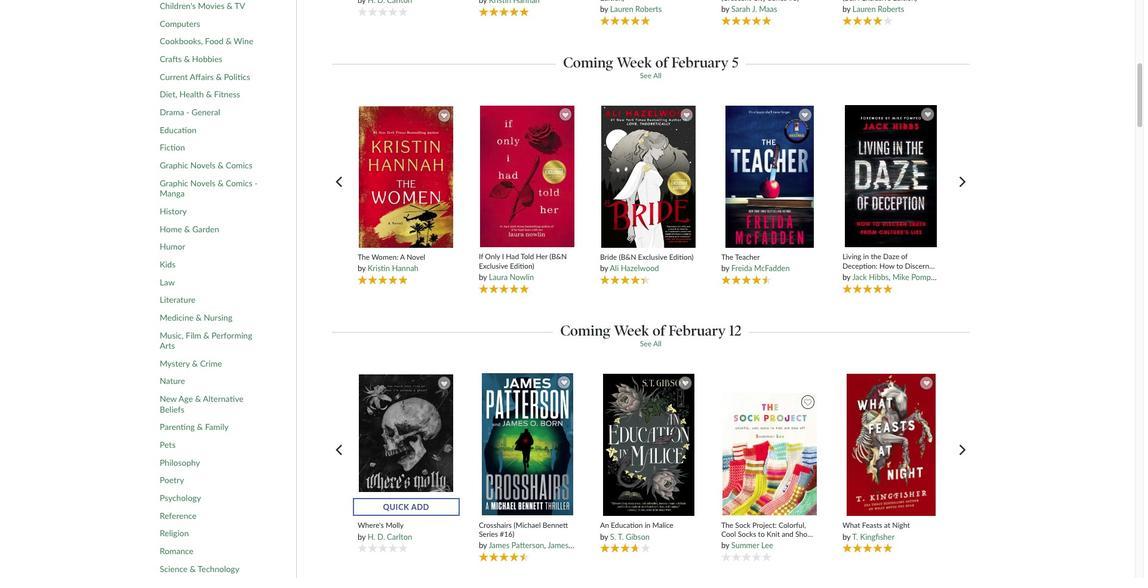 Task type: vqa. For each thing, say whether or not it's contained in the screenshot.
Barnes
no



Task type: describe. For each thing, give the bounding box(es) containing it.
to inside living in the daze of deception: how to discern truth from culture's lies
[[897, 261, 903, 270]]

1 roberts from the left
[[636, 4, 662, 14]]

patterson
[[512, 541, 544, 550]]

mystery
[[160, 358, 190, 368]]

2 james from the left
[[548, 541, 569, 550]]

o.
[[571, 541, 579, 550]]

kingfisher
[[860, 532, 895, 542]]

& right science
[[190, 564, 196, 574]]

family
[[205, 422, 229, 432]]

women:
[[372, 253, 399, 262]]

hobbies
[[192, 54, 222, 64]]

alternative
[[203, 394, 244, 404]]

coming week of february 12 see all
[[560, 322, 742, 348]]

by inside where's molly by h. d. carlton
[[358, 532, 366, 542]]

the teacher image
[[725, 105, 815, 248]]

& inside the music, film & performing arts
[[203, 330, 209, 340]]

exclusive inside if only i had told her (b&n exclusive edition) by laura nowlin
[[479, 261, 508, 270]]

and
[[782, 530, 794, 539]]

& right crafts in the top left of the page
[[184, 54, 190, 64]]

the teacher link
[[722, 253, 819, 262]]

nature link
[[160, 376, 185, 386]]

discern
[[905, 261, 930, 270]]

t. inside an education in malice by s. t. gibson
[[618, 532, 624, 542]]

religion link
[[160, 528, 189, 539]]

jack
[[853, 272, 867, 282]]

week for coming week of february 5
[[617, 54, 652, 71]]

nature
[[160, 376, 185, 386]]

0 horizontal spatial education
[[160, 125, 196, 135]]

kristin hannah link
[[368, 264, 419, 273]]

& inside new age & alternative beliefs
[[195, 394, 201, 404]]

children's
[[160, 1, 196, 11]]

diet,
[[160, 89, 177, 99]]

james o. born link
[[548, 541, 597, 550]]

hibbs
[[869, 272, 889, 282]]

see all link for 12
[[640, 339, 662, 348]]

by inside what feasts at night by t. kingfisher
[[843, 532, 851, 542]]

the for kristin hannah
[[358, 253, 370, 262]]

current affairs & politics
[[160, 71, 250, 82]]

edition) inside if only i had told her (b&n exclusive edition) by laura nowlin
[[510, 261, 535, 270]]

religion
[[160, 528, 189, 538]]

home & garden
[[160, 224, 219, 234]]

carlton
[[387, 532, 412, 542]]

graphic for graphic novels & comics
[[160, 160, 188, 170]]

psychology link
[[160, 493, 201, 503]]

kids link
[[160, 259, 176, 270]]

by)
[[978, 272, 989, 282]]

off
[[722, 539, 732, 548]]

history link
[[160, 206, 187, 216]]

hazelwood
[[621, 264, 659, 273]]

& up graphic novels & comics - manga link
[[218, 160, 224, 170]]

all for 12
[[653, 339, 662, 348]]

an education in malice link
[[600, 521, 697, 530]]

daze
[[883, 252, 900, 261]]

by inside bride (b&n exclusive edition) by ali hazelwood
[[600, 264, 608, 273]]

#16)
[[500, 530, 515, 539]]

cool
[[722, 530, 736, 539]]

health
[[179, 89, 204, 99]]

medicine & nursing
[[160, 312, 232, 322]]

parenting & family link
[[160, 422, 229, 432]]

film
[[186, 330, 201, 340]]

mike
[[893, 272, 910, 282]]

general
[[192, 107, 220, 117]]

technology
[[198, 564, 239, 574]]

education inside an education in malice by s. t. gibson
[[611, 521, 643, 530]]

the for freida mcfadden
[[722, 253, 734, 262]]

night
[[893, 521, 910, 530]]

crafts & hobbies link
[[160, 54, 222, 64]]

a
[[400, 253, 405, 262]]

where's molly image
[[359, 374, 454, 517]]

an education in malice image
[[602, 373, 695, 517]]

computers
[[160, 18, 200, 28]]

1 by lauren roberts from the left
[[600, 4, 662, 14]]

colorful,
[[779, 521, 806, 530]]

how
[[880, 261, 895, 270]]

& inside the graphic novels & comics - manga
[[218, 178, 224, 188]]

5
[[732, 54, 739, 71]]

the inside the sock project: colorful, cool socks to knit and show off
[[722, 521, 734, 530]]

& right home
[[184, 224, 190, 234]]

see for coming week of february 12
[[640, 339, 652, 348]]

1 lauren roberts link from the left
[[610, 4, 662, 14]]

humor
[[160, 241, 185, 252]]

hannah
[[392, 264, 419, 273]]

2 by lauren roberts from the left
[[843, 4, 905, 14]]

if only i had told her (b&n exclusive edition) image
[[480, 105, 575, 248]]

had
[[506, 252, 519, 261]]

maas
[[759, 4, 778, 14]]

comics for graphic novels & comics
[[226, 160, 253, 170]]

(michael
[[514, 521, 541, 530]]

, inside "crosshairs (michael bennett series #16) by james patterson , james o. born"
[[544, 541, 546, 550]]

parenting & family
[[160, 422, 229, 432]]

home
[[160, 224, 182, 234]]

what feasts at night image
[[846, 373, 936, 517]]

laura nowlin link
[[489, 272, 534, 282]]

12
[[729, 322, 742, 339]]

music, film & performing arts
[[160, 330, 252, 351]]

1 lauren from the left
[[610, 4, 634, 14]]

nowlin
[[510, 272, 534, 282]]

cookbooks, food & wine link
[[160, 36, 253, 46]]

bennett
[[543, 521, 568, 530]]

series
[[479, 530, 498, 539]]

crosshairs (michael bennett series #16) image
[[481, 373, 574, 516]]

politics
[[224, 71, 250, 82]]

crafts
[[160, 54, 182, 64]]

lee
[[762, 541, 773, 550]]

h.
[[368, 532, 376, 542]]

summer
[[732, 541, 760, 550]]

fitness
[[214, 89, 240, 99]]

d.
[[378, 532, 385, 542]]

february for 5
[[672, 54, 729, 71]]

jack hibbs link
[[853, 272, 889, 282]]

graphic for graphic novels & comics - manga
[[160, 178, 188, 188]]

music,
[[160, 330, 184, 340]]

february for 12
[[669, 322, 726, 339]]

poetry link
[[160, 475, 184, 485]]

humor link
[[160, 241, 185, 252]]

diet, health & fitness link
[[160, 89, 240, 100]]

novels for graphic novels & comics
[[190, 160, 216, 170]]

the women: a novel image
[[359, 106, 454, 248]]

of for 12
[[653, 322, 665, 339]]

in inside living in the daze of deception: how to discern truth from culture's lies
[[863, 252, 869, 261]]

performing
[[212, 330, 252, 340]]

at
[[884, 521, 891, 530]]

novels for graphic novels & comics - manga
[[190, 178, 216, 188]]

- inside the graphic novels & comics - manga
[[255, 178, 258, 188]]

the
[[871, 252, 882, 261]]



Task type: locate. For each thing, give the bounding box(es) containing it.
& right affairs
[[216, 71, 222, 82]]

medicine
[[160, 312, 194, 322]]

2 comics from the top
[[226, 178, 253, 188]]

0 vertical spatial coming
[[563, 54, 614, 71]]

1 vertical spatial education
[[611, 521, 643, 530]]

living in the daze of deception: how to discern truth from culture's lies
[[843, 252, 930, 279]]

2 roberts from the left
[[878, 4, 905, 14]]

the inside the teacher by freida mcfadden
[[722, 253, 734, 262]]

0 horizontal spatial roberts
[[636, 4, 662, 14]]

graphic novels & comics
[[160, 160, 253, 170]]

t.
[[618, 532, 624, 542], [853, 532, 858, 542]]

comics for graphic novels & comics - manga
[[226, 178, 253, 188]]

summer lee link
[[732, 541, 773, 550]]

graphic up manga
[[160, 178, 188, 188]]

pets
[[160, 440, 176, 450]]

see all link for 5
[[640, 71, 662, 80]]

1 horizontal spatial roberts
[[878, 4, 905, 14]]

romance
[[160, 546, 194, 556]]

coming week of february 5 see all
[[563, 54, 739, 80]]

coming inside coming week of february 5 see all
[[563, 54, 614, 71]]

& right film
[[203, 330, 209, 340]]

food
[[205, 36, 224, 46]]

0 horizontal spatial lauren roberts link
[[610, 4, 662, 14]]

graphic down the fiction "link"
[[160, 160, 188, 170]]

graphic novels & comics link
[[160, 160, 253, 171]]

& left crime
[[192, 358, 198, 368]]

comics up graphic novels & comics - manga link
[[226, 160, 253, 170]]

1 vertical spatial in
[[645, 521, 651, 530]]

(foreword
[[942, 272, 976, 282]]

2 see from the top
[[640, 339, 652, 348]]

coming for coming week of february 12
[[560, 322, 611, 339]]

home & garden link
[[160, 224, 219, 234]]

coming
[[563, 54, 614, 71], [560, 322, 611, 339]]

graphic novels & comics - manga link
[[160, 178, 259, 199]]

romance link
[[160, 546, 194, 556]]

new age & alternative beliefs link
[[160, 394, 259, 415]]

february inside coming week of february 5 see all
[[672, 54, 729, 71]]

1 t. from the left
[[618, 532, 624, 542]]

& right health
[[206, 89, 212, 99]]

0 horizontal spatial ,
[[544, 541, 546, 550]]

by
[[600, 4, 608, 14], [722, 4, 730, 14], [843, 4, 851, 14], [358, 264, 366, 273], [600, 264, 608, 273], [722, 264, 730, 273], [479, 272, 487, 282], [843, 272, 851, 282], [358, 532, 366, 542], [600, 532, 608, 542], [843, 532, 851, 542], [479, 541, 487, 550], [722, 541, 730, 550]]

the up kristin
[[358, 253, 370, 262]]

graphic inside graphic novels & comics link
[[160, 160, 188, 170]]

an
[[600, 521, 609, 530]]

1 see from the top
[[640, 71, 652, 80]]

0 vertical spatial of
[[656, 54, 668, 71]]

socks
[[738, 530, 756, 539]]

in inside an education in malice by s. t. gibson
[[645, 521, 651, 530]]

movies
[[198, 1, 225, 11]]

living in the daze of deception: how to discern truth from culture's lies image
[[845, 105, 938, 248]]

by inside the women: a novel by kristin hannah
[[358, 264, 366, 273]]

graphic inside the graphic novels & comics - manga
[[160, 178, 188, 188]]

james left o.
[[548, 541, 569, 550]]

1 horizontal spatial lauren
[[853, 4, 876, 14]]

0 vertical spatial ,
[[889, 272, 891, 282]]

1 horizontal spatial to
[[897, 261, 903, 270]]

0 vertical spatial see
[[640, 71, 652, 80]]

, left mike
[[889, 272, 891, 282]]

february inside coming week of february 12 see all
[[669, 322, 726, 339]]

of for 5
[[656, 54, 668, 71]]

novels down graphic novels & comics link
[[190, 178, 216, 188]]

0 horizontal spatial lauren
[[610, 4, 634, 14]]

wine
[[234, 36, 253, 46]]

new age & alternative beliefs
[[160, 394, 244, 414]]

see inside coming week of february 5 see all
[[640, 71, 652, 80]]

1 vertical spatial novels
[[190, 178, 216, 188]]

culture's
[[879, 271, 907, 279]]

by lauren roberts
[[600, 4, 662, 14], [843, 4, 905, 14]]

week inside coming week of february 12 see all
[[614, 322, 649, 339]]

psychology
[[160, 493, 201, 503]]

history
[[160, 206, 187, 216]]

crosshairs (michael bennett series #16) by james patterson , james o. born
[[479, 521, 597, 550]]

see
[[640, 71, 652, 80], [640, 339, 652, 348]]

1 horizontal spatial edition)
[[669, 253, 694, 262]]

what
[[843, 521, 861, 530]]

0 vertical spatial education
[[160, 125, 196, 135]]

james down #16)
[[489, 541, 510, 550]]

february left 12
[[669, 322, 726, 339]]

2 t. from the left
[[853, 532, 858, 542]]

1 horizontal spatial (b&n
[[619, 253, 636, 262]]

(b&n inside bride (b&n exclusive edition) by ali hazelwood
[[619, 253, 636, 262]]

0 vertical spatial see all link
[[640, 71, 662, 80]]

exclusive inside bride (b&n exclusive edition) by ali hazelwood
[[638, 253, 668, 262]]

1 horizontal spatial t.
[[853, 532, 858, 542]]

the up cool
[[722, 521, 734, 530]]

1 comics from the top
[[226, 160, 253, 170]]

2 all from the top
[[653, 339, 662, 348]]

molly
[[386, 521, 404, 530]]

education up fiction
[[160, 125, 196, 135]]

gibson
[[626, 532, 650, 542]]

0 horizontal spatial edition)
[[510, 261, 535, 270]]

comics down graphic novels & comics link
[[226, 178, 253, 188]]

& up film
[[196, 312, 202, 322]]

2 novels from the top
[[190, 178, 216, 188]]

0 vertical spatial comics
[[226, 160, 253, 170]]

show
[[796, 530, 813, 539]]

all inside coming week of february 5 see all
[[653, 71, 662, 80]]

the women: a novel link
[[358, 253, 455, 262]]

cookbooks,
[[160, 36, 203, 46]]

pets link
[[160, 440, 176, 450]]

0 horizontal spatial (b&n
[[550, 252, 567, 261]]

pompeo
[[912, 272, 940, 282]]

of inside living in the daze of deception: how to discern truth from culture's lies
[[901, 252, 908, 261]]

the sock project: colorful, cool socks to knit and show off image
[[722, 393, 818, 516]]

bride (b&n exclusive edition) image
[[601, 105, 697, 248]]

1 vertical spatial see all link
[[640, 339, 662, 348]]

1 vertical spatial comics
[[226, 178, 253, 188]]

1 all from the top
[[653, 71, 662, 80]]

all for 5
[[653, 71, 662, 80]]

kristin
[[368, 264, 390, 273]]

1 horizontal spatial exclusive
[[638, 253, 668, 262]]

1 novels from the top
[[190, 160, 216, 170]]

by inside if only i had told her (b&n exclusive edition) by laura nowlin
[[479, 272, 487, 282]]

in left the
[[863, 252, 869, 261]]

1 vertical spatial graphic
[[160, 178, 188, 188]]

graphic
[[160, 160, 188, 170], [160, 178, 188, 188]]

garden
[[192, 224, 219, 234]]

nursing
[[204, 312, 232, 322]]

s.
[[610, 532, 616, 542]]

february left 5
[[672, 54, 729, 71]]

by inside "crosshairs (michael bennett series #16) by james patterson , james o. born"
[[479, 541, 487, 550]]

living in the daze of deception: how to discern truth from culture's lies link
[[843, 252, 940, 279]]

what feasts at night by t. kingfisher
[[843, 521, 910, 542]]

1 vertical spatial see
[[640, 339, 652, 348]]

1 graphic from the top
[[160, 160, 188, 170]]

to inside the sock project: colorful, cool socks to knit and show off
[[758, 530, 765, 539]]

1 horizontal spatial education
[[611, 521, 643, 530]]

crime
[[200, 358, 222, 368]]

0 horizontal spatial t.
[[618, 532, 624, 542]]

s. t. gibson link
[[610, 532, 650, 542]]

in
[[863, 252, 869, 261], [645, 521, 651, 530]]

t. kingfisher link
[[853, 532, 895, 542]]

graphic novels & comics - manga
[[160, 178, 258, 198]]

0 vertical spatial february
[[672, 54, 729, 71]]

bride (b&n exclusive edition) by ali hazelwood
[[600, 253, 694, 273]]

& left tv
[[227, 1, 233, 11]]

medicine & nursing link
[[160, 312, 232, 323]]

bride
[[600, 253, 617, 262]]

diet, health & fitness
[[160, 89, 240, 99]]

2 vertical spatial of
[[653, 322, 665, 339]]

february
[[672, 54, 729, 71], [669, 322, 726, 339]]

week
[[617, 54, 652, 71], [614, 322, 649, 339]]

to down project:
[[758, 530, 765, 539]]

philosophy link
[[160, 457, 200, 468]]

0 horizontal spatial to
[[758, 530, 765, 539]]

1 vertical spatial -
[[255, 178, 258, 188]]

lies
[[908, 271, 921, 279]]

of inside coming week of february 5 see all
[[656, 54, 668, 71]]

by inside the teacher by freida mcfadden
[[722, 264, 730, 273]]

drama - general link
[[160, 107, 220, 117]]

roberts
[[636, 4, 662, 14], [878, 4, 905, 14]]

h. d. carlton link
[[368, 532, 412, 542]]

novels up the graphic novels & comics - manga
[[190, 160, 216, 170]]

crafts & hobbies
[[160, 54, 222, 64]]

sarah j. maas link
[[732, 4, 778, 14]]

2 lauren from the left
[[853, 4, 876, 14]]

1 horizontal spatial by lauren roberts
[[843, 4, 905, 14]]

2 see all link from the top
[[640, 339, 662, 348]]

(b&n up ali hazelwood 'link'
[[619, 253, 636, 262]]

drama
[[160, 107, 184, 117]]

see inside coming week of february 12 see all
[[640, 339, 652, 348]]

mike pompeo (foreword by) link
[[893, 272, 989, 282]]

0 horizontal spatial -
[[186, 107, 189, 117]]

0 vertical spatial all
[[653, 71, 662, 80]]

0 vertical spatial graphic
[[160, 160, 188, 170]]

week for coming week of february 12
[[614, 322, 649, 339]]

t. inside what feasts at night by t. kingfisher
[[853, 532, 858, 542]]

science
[[160, 564, 188, 574]]

0 horizontal spatial by lauren roberts
[[600, 4, 662, 14]]

education up s. t. gibson link
[[611, 521, 643, 530]]

literature
[[160, 295, 196, 305]]

t. down what
[[853, 532, 858, 542]]

t. right "s." on the bottom right
[[618, 532, 624, 542]]

feasts
[[862, 521, 883, 530]]

novels inside the graphic novels & comics - manga
[[190, 178, 216, 188]]

0 vertical spatial novels
[[190, 160, 216, 170]]

0 vertical spatial in
[[863, 252, 869, 261]]

1 vertical spatial coming
[[560, 322, 611, 339]]

the up freida at top
[[722, 253, 734, 262]]

1 vertical spatial ,
[[544, 541, 546, 550]]

0 vertical spatial to
[[897, 261, 903, 270]]

the inside the women: a novel by kristin hannah
[[358, 253, 370, 262]]

drama - general
[[160, 107, 220, 117]]

by sarah j. maas
[[722, 4, 778, 14]]

& right age
[[195, 394, 201, 404]]

coming for coming week of february 5
[[563, 54, 614, 71]]

exclusive down only
[[479, 261, 508, 270]]

1 vertical spatial all
[[653, 339, 662, 348]]

edition) inside bride (b&n exclusive edition) by ali hazelwood
[[669, 253, 694, 262]]

- inside "link"
[[186, 107, 189, 117]]

(b&n right her
[[550, 252, 567, 261]]

ali hazelwood link
[[610, 264, 659, 273]]

to up mike
[[897, 261, 903, 270]]

1 james from the left
[[489, 541, 510, 550]]

1 horizontal spatial lauren roberts link
[[853, 4, 905, 14]]

1 vertical spatial february
[[669, 322, 726, 339]]

exclusive up hazelwood
[[638, 253, 668, 262]]

mystery & crime link
[[160, 358, 222, 369]]

where's molly by h. d. carlton
[[358, 521, 412, 542]]

computers link
[[160, 18, 200, 29]]

0 horizontal spatial in
[[645, 521, 651, 530]]

& right food
[[226, 36, 232, 46]]

1 vertical spatial week
[[614, 322, 649, 339]]

in up gibson
[[645, 521, 651, 530]]

quick add
[[383, 502, 429, 512]]

by inside an education in malice by s. t. gibson
[[600, 532, 608, 542]]

1 horizontal spatial in
[[863, 252, 869, 261]]

&
[[227, 1, 233, 11], [226, 36, 232, 46], [184, 54, 190, 64], [216, 71, 222, 82], [206, 89, 212, 99], [218, 160, 224, 170], [218, 178, 224, 188], [184, 224, 190, 234], [196, 312, 202, 322], [203, 330, 209, 340], [192, 358, 198, 368], [195, 394, 201, 404], [197, 422, 203, 432], [190, 564, 196, 574]]

age
[[179, 394, 193, 404]]

& down graphic novels & comics link
[[218, 178, 224, 188]]

,
[[889, 272, 891, 282], [544, 541, 546, 550]]

(b&n inside if only i had told her (b&n exclusive edition) by laura nowlin
[[550, 252, 567, 261]]

1 horizontal spatial -
[[255, 178, 258, 188]]

1 vertical spatial to
[[758, 530, 765, 539]]

0 horizontal spatial james
[[489, 541, 510, 550]]

1 horizontal spatial james
[[548, 541, 569, 550]]

1 horizontal spatial ,
[[889, 272, 891, 282]]

see for coming week of february 5
[[640, 71, 652, 80]]

james patterson link
[[489, 541, 544, 550]]

& left the family
[[197, 422, 203, 432]]

poetry
[[160, 475, 184, 485]]

if
[[479, 252, 483, 261]]

0 vertical spatial -
[[186, 107, 189, 117]]

crosshairs
[[479, 521, 512, 530]]

what feasts at night link
[[843, 521, 940, 530]]

teacher
[[735, 253, 760, 262]]

0 horizontal spatial exclusive
[[479, 261, 508, 270]]

all inside coming week of february 12 see all
[[653, 339, 662, 348]]

1 vertical spatial of
[[901, 252, 908, 261]]

2 graphic from the top
[[160, 178, 188, 188]]

law link
[[160, 277, 175, 287]]

0 vertical spatial week
[[617, 54, 652, 71]]

1 see all link from the top
[[640, 71, 662, 80]]

week inside coming week of february 5 see all
[[617, 54, 652, 71]]

comics inside the graphic novels & comics - manga
[[226, 178, 253, 188]]

education link
[[160, 125, 196, 135]]

, down bennett
[[544, 541, 546, 550]]

2 lauren roberts link from the left
[[853, 4, 905, 14]]

coming inside coming week of february 12 see all
[[560, 322, 611, 339]]

of inside coming week of february 12 see all
[[653, 322, 665, 339]]



